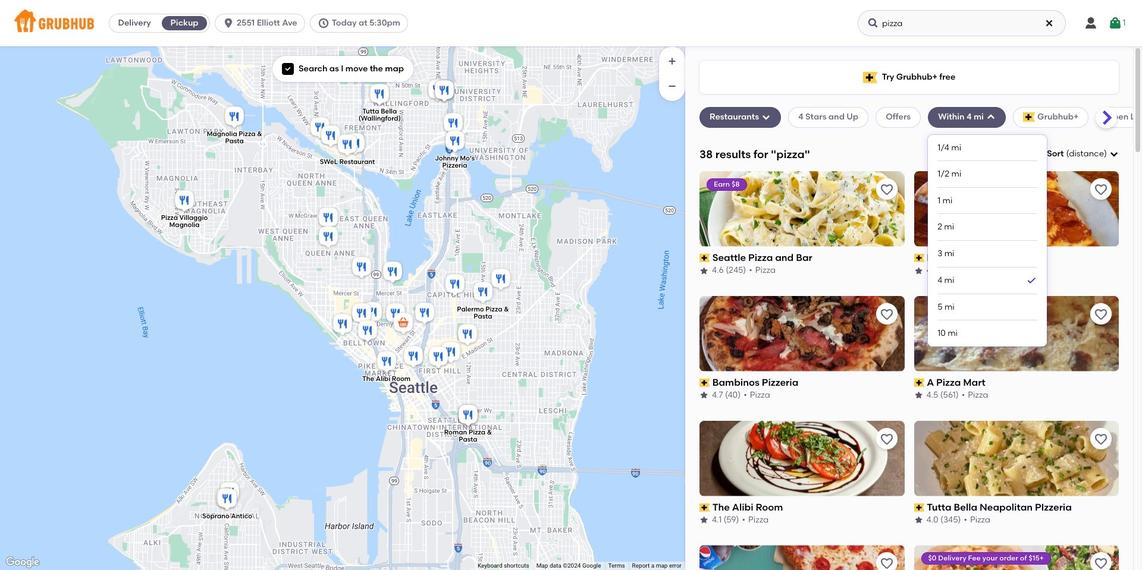 Task type: describe. For each thing, give the bounding box(es) containing it.
alberona's pizza & pasta image
[[308, 115, 332, 141]]

buca di beppo image
[[381, 260, 404, 286]]

mod pizza (downtown seattle) image
[[401, 344, 425, 370]]

spiced wraps & pizza image
[[456, 403, 480, 429]]

plum bistro image
[[456, 322, 479, 348]]

svg image inside main navigation navigation
[[1108, 16, 1123, 30]]

1 horizontal spatial grubhub plus flag logo image
[[1023, 113, 1035, 122]]

subscription pass image for rocco's logo
[[914, 254, 924, 262]]

seattle pizza and bar logo image
[[699, 171, 904, 247]]

milano pizza and pasta image
[[432, 78, 456, 104]]

star icon image for rocco's logo
[[914, 266, 923, 276]]

rocco's image
[[356, 319, 379, 345]]

roman pizza & pasta image
[[456, 403, 480, 429]]

soprano antico image
[[215, 487, 239, 513]]

magnolia pizza & pasta image
[[222, 104, 246, 131]]

subscription pass image for bambinos pizzeria logo
[[699, 379, 710, 387]]

0 horizontal spatial grubhub plus flag logo image
[[863, 72, 877, 83]]

bambinos pizzeria logo image
[[699, 296, 904, 372]]

a pizza mart image
[[360, 300, 384, 326]]

star icon image for the alibi room logo
[[699, 516, 709, 525]]

star icon image for seattle pizza and bar logo
[[699, 266, 709, 276]]

main navigation navigation
[[0, 0, 1142, 46]]

johnny mo's pizzeria image
[[443, 129, 467, 155]]

google image
[[3, 555, 42, 570]]

big mario's pizza queen anne image
[[350, 255, 374, 281]]

seattle pizza and bar image
[[331, 312, 355, 338]]

the alibi room logo image
[[699, 421, 904, 496]]

subscription pass image for seattle pizza and bar logo
[[699, 254, 710, 262]]

luciano's pizza & pasta image
[[214, 486, 238, 512]]

pudge bros. pizza image
[[426, 78, 450, 104]]

7 eleven image
[[391, 311, 415, 337]]



Task type: vqa. For each thing, say whether or not it's contained in the screenshot.
Kani
no



Task type: locate. For each thing, give the bounding box(es) containing it.
pizzeria 22 image
[[218, 480, 241, 506]]

pizza twist image
[[443, 272, 467, 298]]

minus icon image
[[666, 80, 678, 92]]

hog island hoagie image
[[319, 123, 343, 150]]

option
[[938, 267, 1037, 294]]

italian family pizza image
[[426, 345, 450, 371]]

tutta bella (wallingford) image
[[368, 82, 391, 108]]

list box
[[938, 135, 1037, 347]]

map region
[[0, 46, 685, 570]]

svg image
[[1108, 16, 1123, 30], [284, 66, 291, 73], [761, 113, 771, 122], [986, 113, 996, 122]]

star icon image
[[699, 266, 709, 276], [914, 266, 923, 276], [699, 391, 709, 401], [914, 391, 923, 401], [699, 516, 709, 525], [914, 516, 923, 525]]

ian's pizza image
[[343, 131, 367, 157]]

big mario's image
[[441, 111, 465, 137]]

None field
[[1047, 148, 1119, 160]]

swel restaurant image
[[335, 132, 359, 159]]

razzis pizzeria image
[[413, 301, 437, 327]]

pizza villaggio magnolia image
[[172, 188, 196, 214]]

domani pizzeria & restaurant image
[[316, 225, 340, 251]]

Search for food, convenience, alcohol... search field
[[858, 10, 1066, 36]]

star icon image for bambinos pizzeria logo
[[699, 391, 709, 401]]

0 vertical spatial grubhub plus flag logo image
[[863, 72, 877, 83]]

tutta bella neapolitan pizzeria image
[[384, 301, 407, 327]]

svg image
[[1084, 16, 1098, 30], [223, 17, 234, 29], [317, 17, 329, 29], [867, 17, 879, 29], [1044, 18, 1054, 28], [1109, 149, 1119, 159]]

zeeks pizza capitol hill image
[[489, 267, 513, 293]]

fitchi house image
[[432, 78, 456, 104]]

palermo pizza & pasta image
[[471, 280, 495, 306]]

subscription pass image
[[699, 254, 710, 262], [914, 254, 924, 262], [699, 379, 710, 387], [914, 379, 924, 387], [699, 504, 710, 512], [914, 504, 924, 512]]

zeeks pizza image
[[316, 206, 340, 232]]

check icon image
[[1026, 275, 1037, 286]]

the alibi room image
[[375, 349, 399, 376]]

bambinos pizzeria image
[[350, 301, 374, 327]]

grubhub plus flag logo image
[[863, 72, 877, 83], [1023, 113, 1035, 122]]

1 vertical spatial grubhub plus flag logo image
[[1023, 113, 1035, 122]]

7-eleven logo image
[[699, 546, 904, 570]]

subscription pass image for the alibi room logo
[[699, 504, 710, 512]]

mad pizza image
[[439, 340, 463, 366]]

rocco's logo image
[[914, 171, 1119, 247]]

plus icon image
[[666, 55, 678, 67]]



